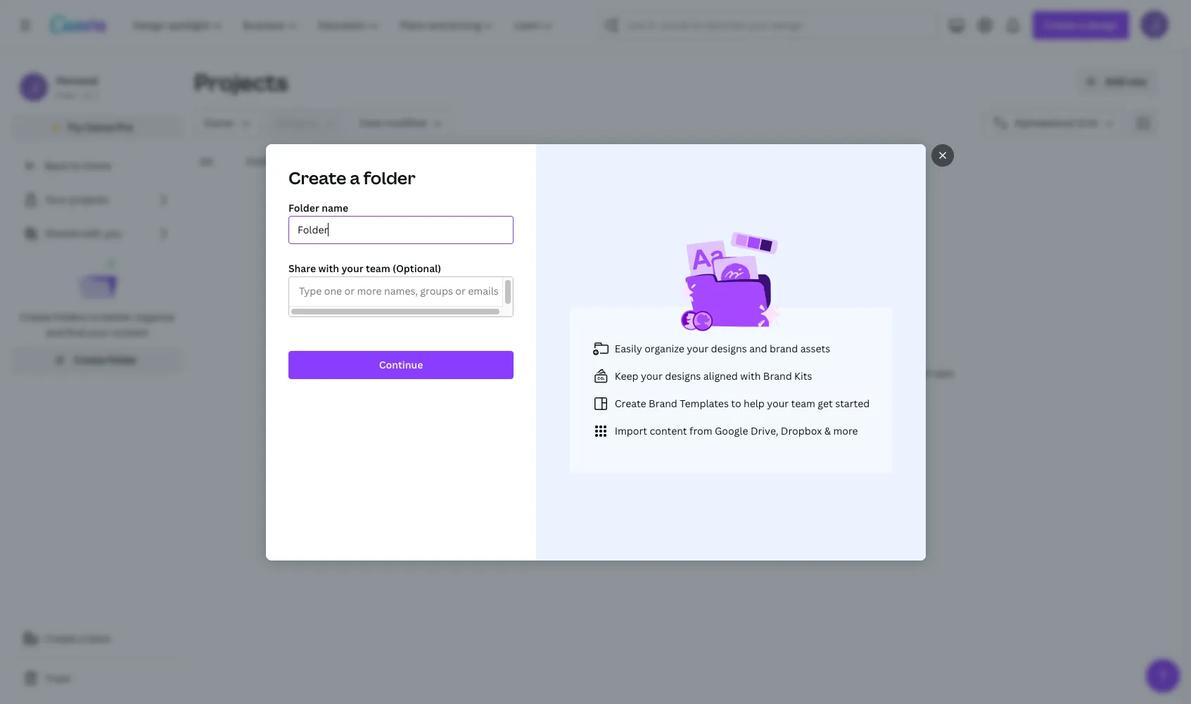 Task type: locate. For each thing, give the bounding box(es) containing it.
designs up uploading
[[711, 341, 747, 355]]

content down better
[[111, 326, 149, 339]]

started right get
[[835, 396, 870, 410]]

with for you
[[81, 227, 102, 240]]

with left you on the top left of the page
[[81, 227, 102, 240]]

0 horizontal spatial team
[[87, 632, 111, 646]]

to
[[70, 159, 80, 172], [90, 310, 100, 324], [444, 367, 453, 379], [731, 396, 741, 410]]

2 horizontal spatial with
[[740, 369, 761, 382]]

folder
[[288, 201, 319, 214]]

0 horizontal spatial videos
[[415, 367, 442, 379]]

0 vertical spatial brand
[[763, 369, 792, 382]]

videos right add
[[415, 367, 442, 379]]

projects
[[69, 193, 108, 206]]

1 vertical spatial content
[[650, 424, 687, 437]]

1 horizontal spatial designs
[[665, 369, 701, 382]]

list
[[11, 186, 183, 375]]

to inside upload, store and organize your videos add videos to use in your designs or organize them using folders. get started by uploading from your device or importing from other apps.
[[444, 367, 453, 379]]

your right keep
[[641, 369, 663, 382]]

designs left by
[[665, 369, 701, 382]]

create
[[288, 166, 346, 189], [20, 310, 51, 324], [74, 353, 106, 367], [615, 396, 646, 410], [45, 632, 77, 646]]

using
[[605, 367, 626, 379]]

and
[[46, 326, 64, 339], [749, 341, 767, 355], [643, 344, 666, 361]]

folders
[[54, 310, 88, 324]]

0 horizontal spatial with
[[81, 227, 102, 240]]

create up "folder name"
[[288, 166, 346, 189]]

0 vertical spatial videos
[[756, 344, 797, 361]]

and left brand
[[749, 341, 767, 355]]

0 horizontal spatial brand
[[649, 396, 678, 410]]

projects
[[194, 67, 288, 97]]

1 horizontal spatial team
[[366, 262, 390, 275]]

continue
[[379, 358, 423, 371]]

or
[[534, 367, 543, 379], [836, 367, 845, 379], [655, 422, 665, 435]]

your inside create folders to better organize and find your content
[[87, 326, 109, 339]]

free •
[[56, 89, 80, 101]]

1 horizontal spatial content
[[650, 424, 687, 437]]

0 horizontal spatial content
[[111, 326, 149, 339]]

create a folder
[[288, 166, 415, 189]]

1 vertical spatial started
[[835, 396, 870, 410]]

and left find
[[46, 326, 64, 339]]

them
[[581, 367, 603, 379]]

0 horizontal spatial started
[[678, 367, 708, 379]]

team
[[366, 262, 390, 275], [791, 396, 816, 410], [87, 632, 111, 646]]

1 horizontal spatial a
[[350, 166, 360, 189]]

from left other
[[889, 367, 908, 379]]

0 vertical spatial content
[[111, 326, 149, 339]]

create brand templates to help your team get started
[[615, 396, 870, 410]]

0 vertical spatial with
[[81, 227, 102, 240]]

easily organize your designs and brand assets
[[615, 341, 830, 355]]

trash link
[[11, 665, 183, 693]]

pro
[[117, 120, 133, 134]]

brand left kits
[[763, 369, 792, 382]]

files
[[609, 422, 629, 435]]

content
[[111, 326, 149, 339], [650, 424, 687, 437]]

connect
[[668, 422, 707, 435]]

a
[[350, 166, 360, 189], [79, 632, 85, 646]]

team left get
[[791, 396, 816, 410]]

content right import
[[650, 424, 687, 437]]

0 horizontal spatial from
[[690, 424, 712, 437]]

with up the help
[[740, 369, 761, 382]]

folder name
[[288, 201, 348, 214]]

create inside create a team button
[[45, 632, 77, 646]]

folder
[[363, 166, 415, 189], [108, 353, 137, 367]]

create inside create folders to better organize and find your content
[[20, 310, 51, 324]]

your
[[341, 262, 363, 275], [87, 326, 109, 339], [687, 341, 709, 355], [725, 344, 753, 361], [481, 367, 499, 379], [786, 367, 805, 379], [641, 369, 663, 382], [767, 396, 789, 410]]

kits
[[795, 369, 812, 382]]

all
[[200, 155, 213, 168]]

your right the help
[[767, 396, 789, 410]]

and inside upload, store and organize your videos add videos to use in your designs or organize them using folders. get started by uploading from your device or importing from other apps.
[[643, 344, 666, 361]]

team up 'type one or more names, groups or e​​ma​il​s' text box
[[366, 262, 390, 275]]

started left by
[[678, 367, 708, 379]]

1 horizontal spatial from
[[765, 367, 784, 379]]

your up keep your designs aligned with brand kits
[[687, 341, 709, 355]]

1 vertical spatial brand
[[649, 396, 678, 410]]

1 horizontal spatial brand
[[763, 369, 792, 382]]

drop files here or connect an account...
[[583, 422, 770, 435]]

content inside create folders to better organize and find your content
[[111, 326, 149, 339]]

organize up by
[[669, 344, 722, 361]]

with inside list
[[81, 227, 102, 240]]

0 horizontal spatial a
[[79, 632, 85, 646]]

continue button
[[288, 351, 514, 379]]

by
[[710, 367, 720, 379]]

get
[[661, 367, 676, 379]]

0 horizontal spatial folder
[[108, 353, 137, 367]]

1 vertical spatial team
[[791, 396, 816, 410]]

organize right better
[[135, 310, 174, 324]]

keep your designs aligned with brand kits
[[615, 369, 812, 382]]

or right device
[[836, 367, 845, 379]]

create left the folders
[[20, 310, 51, 324]]

from down brand
[[765, 367, 784, 379]]

templates
[[680, 396, 729, 410]]

designs
[[711, 341, 747, 355], [501, 367, 532, 379], [665, 369, 701, 382]]

folder down better
[[108, 353, 137, 367]]

None search field
[[599, 11, 938, 39]]

and up folders.
[[643, 344, 666, 361]]

0 horizontal spatial and
[[46, 326, 64, 339]]

you
[[104, 227, 122, 240]]

with
[[81, 227, 102, 240], [318, 262, 339, 275], [740, 369, 761, 382]]

designs right in
[[501, 367, 532, 379]]

apps.
[[935, 367, 956, 379]]

0 vertical spatial folder
[[363, 166, 415, 189]]

organize
[[135, 310, 174, 324], [645, 341, 685, 355], [669, 344, 722, 361], [545, 367, 579, 379]]

1 horizontal spatial folder
[[363, 166, 415, 189]]

create for create folders to better organize and find your content
[[20, 310, 51, 324]]

or left them
[[534, 367, 543, 379]]

top level navigation element
[[124, 11, 566, 39]]

videos
[[756, 344, 797, 361], [415, 367, 442, 379]]

shared with you link
[[11, 220, 183, 248]]

or right here
[[655, 422, 665, 435]]

brand
[[763, 369, 792, 382], [649, 396, 678, 410]]

started
[[678, 367, 708, 379], [835, 396, 870, 410]]

from down templates
[[690, 424, 712, 437]]

a up trash link
[[79, 632, 85, 646]]

your projects link
[[11, 186, 183, 214]]

keep
[[615, 369, 639, 382]]

create down find
[[74, 353, 106, 367]]

team inside create a team button
[[87, 632, 111, 646]]

your right find
[[87, 326, 109, 339]]

folder up folder name 'text box' on the left top of the page
[[363, 166, 415, 189]]

to left better
[[90, 310, 100, 324]]

1 horizontal spatial with
[[318, 262, 339, 275]]

all button
[[194, 149, 218, 175]]

1 vertical spatial a
[[79, 632, 85, 646]]

Folder name text field
[[297, 216, 504, 243]]

1 horizontal spatial videos
[[756, 344, 797, 361]]

to left the use
[[444, 367, 453, 379]]

1 horizontal spatial and
[[643, 344, 666, 361]]

create up import
[[615, 396, 646, 410]]

back to home
[[45, 159, 111, 172]]

to inside create folders to better organize and find your content
[[90, 310, 100, 324]]

0 vertical spatial started
[[678, 367, 708, 379]]

brand up drop files here or connect an account...
[[649, 396, 678, 410]]

a inside create a team button
[[79, 632, 85, 646]]

aligned
[[703, 369, 738, 382]]

upload,
[[556, 344, 605, 361]]

team up trash link
[[87, 632, 111, 646]]

1 vertical spatial folder
[[108, 353, 137, 367]]

2 horizontal spatial team
[[791, 396, 816, 410]]

2 vertical spatial team
[[87, 632, 111, 646]]

create up trash
[[45, 632, 77, 646]]

create for create folder
[[74, 353, 106, 367]]

a for folder
[[350, 166, 360, 189]]

0 horizontal spatial designs
[[501, 367, 532, 379]]

from
[[765, 367, 784, 379], [889, 367, 908, 379], [690, 424, 712, 437]]

a up folder name 'text box' on the left top of the page
[[350, 166, 360, 189]]

folders button
[[241, 149, 288, 175]]

to right back
[[70, 159, 80, 172]]

1 horizontal spatial or
[[655, 422, 665, 435]]

folder inside button
[[108, 353, 137, 367]]

better
[[102, 310, 132, 324]]

create inside create folder button
[[74, 353, 106, 367]]

videos up kits
[[756, 344, 797, 361]]

1 vertical spatial with
[[318, 262, 339, 275]]

with right share
[[318, 262, 339, 275]]

0 vertical spatial a
[[350, 166, 360, 189]]

1 horizontal spatial started
[[835, 396, 870, 410]]



Task type: describe. For each thing, give the bounding box(es) containing it.
back to home link
[[11, 152, 183, 180]]

account...
[[723, 422, 770, 435]]

your
[[45, 193, 67, 206]]

&
[[825, 424, 831, 437]]

1
[[94, 89, 98, 101]]

an
[[709, 422, 721, 435]]

back
[[45, 159, 68, 172]]

2 horizontal spatial from
[[889, 367, 908, 379]]

2 horizontal spatial and
[[749, 341, 767, 355]]

device
[[807, 367, 834, 379]]

canva
[[84, 120, 114, 134]]

uploading
[[722, 367, 762, 379]]

drive,
[[751, 424, 779, 437]]

brand
[[770, 341, 798, 355]]

a for team
[[79, 632, 85, 646]]

with for your
[[318, 262, 339, 275]]

1 vertical spatial videos
[[415, 367, 442, 379]]

trash
[[45, 672, 71, 686]]

easily
[[615, 341, 642, 355]]

0 horizontal spatial or
[[534, 367, 543, 379]]

drop
[[583, 422, 607, 435]]

shared with you
[[45, 227, 122, 240]]

in
[[471, 367, 479, 379]]

your right share
[[341, 262, 363, 275]]

create a team
[[45, 632, 111, 646]]

organize down upload,
[[545, 367, 579, 379]]

designs inside upload, store and organize your videos add videos to use in your designs or organize them using folders. get started by uploading from your device or importing from other apps.
[[501, 367, 532, 379]]

2 horizontal spatial or
[[836, 367, 845, 379]]

your projects
[[45, 193, 108, 206]]

assets
[[801, 341, 830, 355]]

more
[[833, 424, 858, 437]]

share
[[288, 262, 316, 275]]

•
[[77, 89, 80, 101]]

share with your team (optional)
[[288, 262, 441, 275]]

here
[[631, 422, 653, 435]]

and inside create folders to better organize and find your content
[[46, 326, 64, 339]]

folders.
[[628, 367, 659, 379]]

store
[[608, 344, 640, 361]]

import
[[615, 424, 647, 437]]

other
[[910, 367, 933, 379]]

create folders to better organize and find your content
[[20, 310, 174, 339]]

create for create a team
[[45, 632, 77, 646]]

shared
[[45, 227, 79, 240]]

your up uploading
[[725, 344, 753, 361]]

list containing your projects
[[11, 186, 183, 375]]

importing
[[847, 367, 886, 379]]

your left device
[[786, 367, 805, 379]]

upload, store and organize your videos add videos to use in your designs or organize them using folders. get started by uploading from your device or importing from other apps.
[[397, 344, 956, 379]]

google
[[715, 424, 748, 437]]

(optional)
[[393, 262, 441, 275]]

use
[[455, 367, 469, 379]]

folders
[[246, 155, 282, 168]]

import content from google drive, dropbox & more
[[615, 424, 858, 437]]

started inside upload, store and organize your videos add videos to use in your designs or organize them using folders. get started by uploading from your device or importing from other apps.
[[678, 367, 708, 379]]

get
[[818, 396, 833, 410]]

create for create a folder
[[288, 166, 346, 189]]

create folder
[[74, 353, 137, 367]]

create for create brand templates to help your team get started
[[615, 396, 646, 410]]

try canva pro button
[[11, 114, 183, 141]]

add
[[397, 367, 413, 379]]

2 vertical spatial with
[[740, 369, 761, 382]]

home
[[83, 159, 111, 172]]

personal
[[56, 74, 98, 87]]

help
[[744, 396, 765, 410]]

name
[[322, 201, 348, 214]]

organize inside create folders to better organize and find your content
[[135, 310, 174, 324]]

try
[[67, 120, 82, 134]]

organize up "get"
[[645, 341, 685, 355]]

try canva pro
[[67, 120, 133, 134]]

2 horizontal spatial designs
[[711, 341, 747, 355]]

your right in
[[481, 367, 499, 379]]

Type one or more names, groups or e​​ma​il​s text field
[[295, 282, 503, 302]]

to left the help
[[731, 396, 741, 410]]

free
[[56, 89, 74, 101]]

create folder button
[[11, 346, 183, 375]]

0 vertical spatial team
[[366, 262, 390, 275]]

dropbox
[[781, 424, 822, 437]]

create a team button
[[11, 625, 183, 653]]

find
[[66, 326, 85, 339]]



Task type: vqa. For each thing, say whether or not it's contained in the screenshot.
left videos
yes



